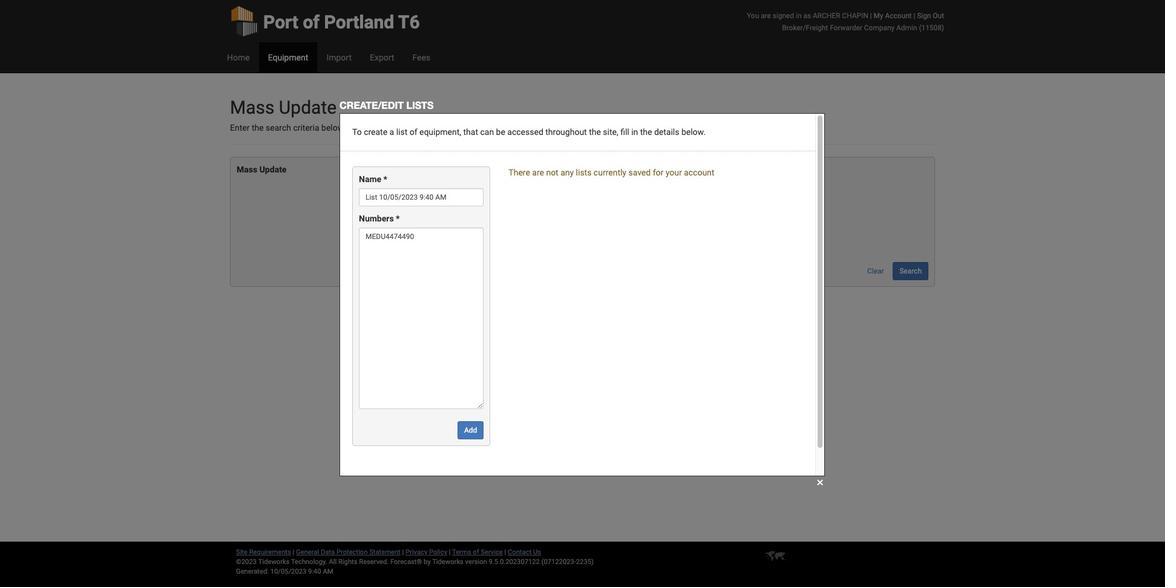 Task type: locate. For each thing, give the bounding box(es) containing it.
lists
[[407, 99, 434, 111]]

of up the version
[[473, 549, 479, 556]]

are
[[761, 12, 771, 20]]

9.5.0.202307122
[[489, 558, 540, 566]]

port of portland t6 link
[[230, 0, 420, 42]]

50
[[454, 247, 462, 255]]

| up 9.5.0.202307122
[[505, 549, 506, 556]]

to left perform
[[423, 123, 431, 133]]

you are signed in as archer chapin | my account | sign out broker/freight forwarder company admin (11508)
[[747, 12, 944, 32]]

technology.
[[291, 558, 327, 566]]

you
[[747, 12, 759, 20]]

portland
[[324, 12, 394, 33]]

0 vertical spatial mass
[[230, 97, 275, 118]]

1 vertical spatial update
[[260, 165, 287, 175]]

mass up the
[[230, 97, 275, 118]]

enter
[[230, 123, 250, 133]]

update for mass update
[[260, 165, 287, 175]]

update for mass update enter the search criteria below to locate equipment to perform a mass update.
[[279, 97, 337, 118]]

site requirements | general data protection statement | privacy policy | terms of service | contact us ©2023 tideworks technology. all rights reserved. forecast® by tideworks version 9.5.0.202307122 (07122023-2235) generated: 10/05/2023 9:40 am
[[236, 549, 594, 576]]

us
[[533, 549, 541, 556]]

all
[[329, 558, 337, 566]]

update up criteria
[[279, 97, 337, 118]]

archer
[[813, 12, 841, 20]]

site requirements link
[[236, 549, 291, 556]]

1 vertical spatial of
[[473, 549, 479, 556]]

|
[[870, 12, 872, 20], [914, 12, 916, 20], [293, 549, 294, 556], [402, 549, 404, 556], [449, 549, 451, 556], [505, 549, 506, 556]]

of right 'port'
[[303, 12, 320, 33]]

sign out link
[[917, 12, 944, 20]]

None text field
[[454, 179, 584, 247]]

clear
[[868, 267, 884, 276]]

protection
[[337, 549, 368, 556]]

as
[[804, 12, 811, 20]]

mass
[[230, 97, 275, 118], [237, 165, 257, 175]]

mass inside mass update enter the search criteria below to locate equipment to perform a mass update.
[[230, 97, 275, 118]]

my
[[874, 12, 884, 20]]

service
[[481, 549, 503, 556]]

company
[[864, 24, 895, 32]]

0 horizontal spatial search
[[356, 165, 382, 175]]

data
[[321, 549, 335, 556]]

update
[[279, 97, 337, 118], [260, 165, 287, 175]]

1 horizontal spatial to
[[423, 123, 431, 133]]

0 horizontal spatial to
[[346, 123, 354, 133]]

by
[[384, 165, 394, 175]]

2 to from the left
[[423, 123, 431, 133]]

(07122023-
[[542, 558, 576, 566]]

search right clear
[[900, 267, 922, 276]]

privacy policy link
[[406, 549, 447, 556]]

1 vertical spatial mass
[[237, 165, 257, 175]]

search left by
[[356, 165, 382, 175]]

mass for mass update enter the search criteria below to locate equipment to perform a mass update.
[[230, 97, 275, 118]]

signed
[[773, 12, 794, 20]]

0 horizontal spatial of
[[303, 12, 320, 33]]

locate
[[356, 123, 379, 133]]

0 vertical spatial search
[[356, 165, 382, 175]]

| up forecast®
[[402, 549, 404, 556]]

account
[[885, 12, 912, 20]]

1 vertical spatial search
[[900, 267, 922, 276]]

search
[[356, 165, 382, 175], [900, 267, 922, 276]]

the
[[252, 123, 264, 133]]

policy
[[429, 549, 447, 556]]

mass for mass update
[[237, 165, 257, 175]]

general data protection statement link
[[296, 549, 401, 556]]

1 horizontal spatial of
[[473, 549, 479, 556]]

broker/freight
[[782, 24, 828, 32]]

t6
[[398, 12, 420, 33]]

update down search
[[260, 165, 287, 175]]

by
[[424, 558, 431, 566]]

(11508)
[[919, 24, 944, 32]]

port of portland t6
[[263, 12, 420, 33]]

mass down enter
[[237, 165, 257, 175]]

criteria
[[293, 123, 319, 133]]

to
[[346, 123, 354, 133], [423, 123, 431, 133]]

update inside mass update enter the search criteria below to locate equipment to perform a mass update.
[[279, 97, 337, 118]]

of
[[303, 12, 320, 33], [473, 549, 479, 556]]

search for search by
[[356, 165, 382, 175]]

| left sign
[[914, 12, 916, 20]]

general
[[296, 549, 319, 556]]

sign
[[917, 12, 931, 20]]

0 vertical spatial update
[[279, 97, 337, 118]]

to right "below"
[[346, 123, 354, 133]]

search inside button
[[900, 267, 922, 276]]

0 vertical spatial of
[[303, 12, 320, 33]]

mass
[[472, 123, 493, 133]]

1 horizontal spatial search
[[900, 267, 922, 276]]

| left general
[[293, 549, 294, 556]]

create/edit
[[340, 99, 404, 111]]



Task type: describe. For each thing, give the bounding box(es) containing it.
search
[[266, 123, 291, 133]]

tideworks
[[432, 558, 464, 566]]

my account link
[[874, 12, 912, 20]]

| left 'my'
[[870, 12, 872, 20]]

contact us link
[[508, 549, 541, 556]]

privacy
[[406, 549, 428, 556]]

2235)
[[576, 558, 594, 566]]

equipment
[[381, 123, 421, 133]]

reserved.
[[359, 558, 389, 566]]

9:40
[[308, 568, 321, 576]]

forecast®
[[391, 558, 422, 566]]

©2023 tideworks
[[236, 558, 290, 566]]

10/05/2023
[[270, 568, 307, 576]]

am
[[323, 568, 333, 576]]

update.
[[495, 123, 523, 133]]

version
[[465, 558, 487, 566]]

chapin
[[842, 12, 869, 20]]

of inside site requirements | general data protection statement | privacy policy | terms of service | contact us ©2023 tideworks technology. all rights reserved. forecast® by tideworks version 9.5.0.202307122 (07122023-2235) generated: 10/05/2023 9:40 am
[[473, 549, 479, 556]]

search button
[[893, 262, 929, 281]]

perform
[[433, 123, 463, 133]]

mass update
[[237, 165, 287, 175]]

rights
[[338, 558, 357, 566]]

create/edit lists
[[340, 99, 434, 111]]

search by
[[356, 165, 394, 175]]

clear button
[[861, 262, 891, 281]]

terms of service link
[[452, 549, 503, 556]]

requirements
[[249, 549, 291, 556]]

in
[[796, 12, 802, 20]]

port
[[263, 12, 298, 33]]

mass update enter the search criteria below to locate equipment to perform a mass update.
[[230, 97, 523, 133]]

admin
[[897, 24, 917, 32]]

search for search
[[900, 267, 922, 276]]

generated:
[[236, 568, 269, 576]]

max
[[497, 247, 510, 255]]

a
[[465, 123, 470, 133]]

1 to from the left
[[346, 123, 354, 133]]

statement
[[369, 549, 401, 556]]

out
[[933, 12, 944, 20]]

forwarder
[[830, 24, 863, 32]]

| up tideworks
[[449, 549, 451, 556]]

contact
[[508, 549, 532, 556]]

50 containers max
[[454, 247, 510, 255]]

site
[[236, 549, 248, 556]]

containers
[[463, 247, 495, 255]]

terms
[[452, 549, 471, 556]]

below
[[322, 123, 344, 133]]



Task type: vqa. For each thing, say whether or not it's contained in the screenshot.
equipment inquiry enter the container or chassis number to view the current use.
no



